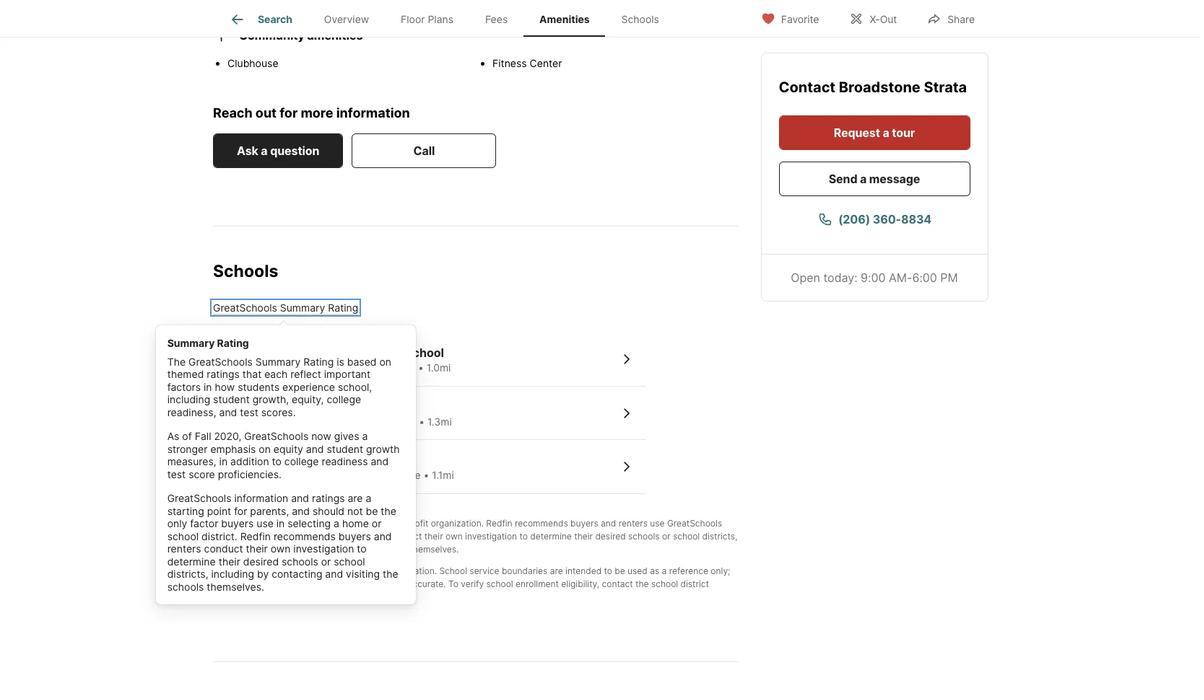 Task type: describe. For each thing, give the bounding box(es) containing it.
a inside 'as of fall 2020, greatschools now gives a stronger emphasis on equity and student growth measures, in addition to college readiness and test score proficiencies.'
[[362, 431, 368, 443]]

may
[[234, 579, 251, 590]]

districts, inside first step, and conduct their own investigation to determine their desired schools or school districts, including by contacting and visiting the schools themselves.
[[702, 531, 738, 542]]

rating inside the greatschools summary rating is based on themed ratings that each reflect important factors in how students experience school, including student growth, equity, college readiness, and test scores.
[[304, 356, 334, 368]]

gives
[[334, 431, 359, 443]]

addition
[[230, 456, 269, 468]]

point
[[207, 505, 231, 518]]

request a tour
[[834, 125, 916, 139]]

school for eckstein middle school
[[363, 400, 402, 414]]

selecting
[[288, 518, 331, 530]]

0 horizontal spatial redfin
[[213, 566, 239, 577]]

not inside the "greatschools information and ratings are a starting point for parents, and should not be the only factor buyers use in selecting a home or school district. redfin recommends buyers and renters conduct their own investigation to determine their desired schools or school districts, including by contacting and visiting the schools themselves."
[[347, 505, 363, 518]]

the
[[167, 356, 186, 368]]

equity
[[274, 443, 303, 456]]

serves for elementary
[[333, 362, 365, 374]]

to inside school service boundaries are intended to be used as a reference only; they may change and are not
[[604, 566, 612, 577]]

6-
[[305, 416, 316, 428]]

0 vertical spatial information
[[336, 105, 410, 121]]

community amenities
[[239, 28, 363, 43]]

including inside the "greatschools information and ratings are a starting point for parents, and should not be the only factor buyers use in selecting a home or school district. redfin recommends buyers and renters conduct their own investigation to determine their desired schools or school districts, including by contacting and visiting the schools themselves."
[[211, 569, 254, 581]]

contact broadstone strata
[[779, 78, 968, 95]]

themselves. inside first step, and conduct their own investigation to determine their desired schools or school districts, including by contacting and visiting the schools themselves.
[[410, 544, 459, 555]]

• left 1.0mi
[[418, 362, 424, 374]]

community
[[239, 28, 305, 43]]

schools up used
[[628, 531, 660, 542]]

1 vertical spatial schools
[[213, 261, 278, 281]]

fees
[[485, 13, 508, 25]]

a left tour at the right top of the page
[[883, 125, 890, 139]]

overview tab
[[308, 2, 385, 37]]

school down service
[[486, 579, 513, 590]]

to inside the "greatschools information and ratings are a starting point for parents, and should not be the only factor buyers use in selecting a home or school district. redfin recommends buyers and renters conduct their own investigation to determine their desired schools or school districts, including by contacting and visiting the schools themselves."
[[357, 543, 367, 556]]

recommends inside the "greatschools information and ratings are a starting point for parents, and should not be the only factor buyers use in selecting a home or school district. redfin recommends buyers and renters conduct their own investigation to determine their desired schools or school districts, including by contacting and visiting the schools themselves."
[[274, 531, 336, 543]]

their up the intended at bottom
[[574, 531, 593, 542]]

x-out button
[[837, 3, 909, 33]]

district.
[[201, 531, 237, 543]]

school data is provided by greatschools
[[213, 518, 379, 529]]

0 vertical spatial summary
[[280, 302, 325, 314]]

in inside the greatschools summary rating is based on themed ratings that each reflect important factors in how students experience school, including student growth, equity, college readiness, and test scores.
[[204, 381, 212, 393]]

send a message button
[[779, 161, 971, 196]]

a right ask
[[261, 143, 268, 158]]

fitness center
[[493, 57, 562, 69]]

own inside first step, and conduct their own investigation to determine their desired schools or school districts, including by contacting and visiting the schools themselves.
[[446, 531, 463, 542]]

or left nonprofit
[[372, 518, 382, 530]]

the up the ,
[[381, 505, 397, 518]]

1 horizontal spatial buyers
[[339, 531, 371, 543]]

fees tab
[[469, 2, 524, 37]]

ask a question
[[237, 143, 319, 158]]

a right the ,
[[384, 518, 389, 529]]

school down only
[[167, 531, 199, 543]]

school up guaranteed on the bottom left of page
[[334, 556, 365, 568]]

by inside first step, and conduct their own investigation to determine their desired schools or school districts, including by contacting and visiting the schools themselves.
[[252, 544, 262, 555]]

school down the reference
[[651, 579, 678, 590]]

accurate.
[[408, 579, 446, 590]]

contact
[[779, 78, 836, 95]]

message
[[870, 171, 921, 186]]

public, for laurelhurst elementary school
[[270, 362, 302, 374]]

reach
[[213, 105, 253, 121]]

1.0mi
[[427, 362, 451, 374]]

their down organization.
[[424, 531, 443, 542]]

not inside school service boundaries are intended to be used as a reference only; they may change and are not
[[319, 579, 332, 590]]

be inside school service boundaries are intended to be used as a reference only; they may change and are not
[[615, 566, 625, 577]]

test inside 'as of fall 2020, greatschools now gives a stronger emphasis on equity and student growth measures, in addition to college readiness and test score proficiencies.'
[[167, 469, 186, 481]]

the inside first step, and conduct their own investigation to determine their desired schools or school districts, including by contacting and visiting the schools themselves.
[[360, 544, 373, 555]]

in inside 'as of fall 2020, greatschools now gives a stronger emphasis on equity and student growth measures, in addition to college readiness and test score proficiencies.'
[[219, 456, 228, 468]]

6:00
[[913, 270, 938, 285]]

does
[[242, 566, 262, 577]]

0 horizontal spatial not
[[264, 566, 278, 577]]

(206) 360-8834 button
[[779, 201, 971, 236]]

visiting inside first step, and conduct their own investigation to determine their desired schools or school districts, including by contacting and visiting the schools themselves.
[[329, 544, 358, 555]]

each
[[264, 369, 288, 381]]

a left the first
[[322, 531, 327, 542]]

verify
[[461, 579, 484, 590]]

broadstone
[[839, 78, 921, 95]]

middle
[[322, 400, 360, 414]]

laurelhurst elementary school public, k-5 • serves this home • 1.0mi
[[270, 346, 451, 374]]

1 horizontal spatial for
[[280, 105, 298, 121]]

ask
[[237, 143, 258, 158]]

the right guaranteed on the bottom left of page
[[383, 569, 398, 581]]

be inside the "greatschools information and ratings are a starting point for parents, and should not be the only factor buyers use in selecting a home or school district. redfin recommends buyers and renters conduct their own investigation to determine their desired schools or school districts, including by contacting and visiting the schools themselves."
[[366, 505, 378, 518]]

greatschools up summary rating at the left
[[213, 302, 277, 314]]

schools tab
[[606, 2, 675, 37]]

ratings inside the greatschools summary rating is based on themed ratings that each reflect important factors in how students experience school, including student growth, equity, college readiness, and test scores.
[[207, 369, 240, 381]]

parents,
[[250, 505, 289, 518]]

home for eckstein middle school
[[389, 416, 416, 428]]

floor plans tab
[[385, 2, 469, 37]]

used
[[628, 566, 648, 577]]

home for roosevelt high school
[[394, 470, 421, 482]]

k-
[[305, 362, 315, 374]]

clubhouse
[[227, 57, 278, 69]]

should
[[313, 505, 345, 518]]

, a nonprofit organization. redfin recommends buyers and renters use greatschools information and ratings as a
[[213, 518, 722, 542]]

visiting inside the "greatschools information and ratings are a starting point for parents, and should not be the only factor buyers use in selecting a home or school district. redfin recommends buyers and renters conduct their own investigation to determine their desired schools or school districts, including by contacting and visiting the schools themselves."
[[346, 569, 380, 581]]

0 horizontal spatial buyers
[[221, 518, 254, 530]]

greatschools inside the greatschools summary rating is based on themed ratings that each reflect important factors in how students experience school, including student growth, equity, college readiness, and test scores.
[[188, 356, 253, 368]]

information inside , a nonprofit organization. redfin recommends buyers and renters use greatschools information and ratings as a
[[213, 531, 259, 542]]

and inside school service boundaries are intended to be used as a reference only; they may change and are not
[[286, 579, 301, 590]]

1 vertical spatial summary
[[167, 337, 215, 350]]

summary rating
[[167, 337, 249, 350]]

change
[[253, 579, 283, 590]]

1.1mi
[[432, 470, 454, 482]]

call link
[[352, 133, 496, 168]]

amenities
[[307, 28, 363, 43]]

contact
[[602, 579, 633, 590]]

a right send
[[861, 171, 867, 186]]

experience
[[282, 381, 335, 393]]

emphasis
[[210, 443, 256, 456]]

this for high
[[374, 470, 391, 482]]

nonprofit
[[391, 518, 428, 529]]

their up they
[[219, 556, 240, 568]]

laurelhurst
[[270, 346, 335, 361]]

plans
[[428, 13, 454, 25]]

8 /10 for laurelhurst
[[230, 352, 254, 367]]

schools down school data is provided by greatschools
[[282, 556, 318, 568]]

or down the first
[[321, 556, 331, 568]]

measures,
[[167, 456, 216, 468]]

redfin inside , a nonprofit organization. redfin recommends buyers and renters use greatschools information and ratings as a
[[486, 518, 512, 529]]

12
[[316, 470, 327, 482]]

1 vertical spatial is
[[264, 518, 271, 529]]

recommends inside , a nonprofit organization. redfin recommends buyers and renters use greatschools information and ratings as a
[[515, 518, 568, 529]]

a up the first
[[334, 518, 339, 530]]

request
[[834, 125, 881, 139]]

is inside the greatschools summary rating is based on themed ratings that each reflect important factors in how students experience school, including student growth, equity, college readiness, and test scores.
[[337, 356, 344, 368]]

for inside the "greatschools information and ratings are a starting point for parents, and should not be the only factor buyers use in selecting a home or school district. redfin recommends buyers and renters conduct their own investigation to determine their desired schools or school districts, including by contacting and visiting the schools themselves."
[[234, 505, 247, 518]]

public, for eckstein middle school
[[270, 416, 302, 428]]

this for middle
[[369, 416, 387, 428]]

search
[[258, 13, 292, 25]]

open
[[791, 270, 821, 285]]

more
[[301, 105, 333, 121]]

(206)
[[838, 212, 870, 226]]

• right 12
[[329, 470, 335, 482]]

a inside school service boundaries are intended to be used as a reference only; they may change and are not
[[662, 566, 667, 577]]

schools left they
[[167, 581, 204, 593]]

,
[[379, 518, 382, 529]]

a down roosevelt high school public, 9-12 • serves this home • 1.1mi
[[366, 493, 371, 505]]

school down point at the left bottom of page
[[213, 518, 241, 529]]

or inside first step, and conduct their own investigation to determine their desired schools or school districts, including by contacting and visiting the schools themselves.
[[662, 531, 671, 542]]

ask a question button
[[213, 133, 343, 168]]

7
[[230, 406, 237, 421]]

on inside 'as of fall 2020, greatschools now gives a stronger emphasis on equity and student growth measures, in addition to college readiness and test score proficiencies.'
[[259, 443, 271, 456]]

• right the 5
[[324, 362, 330, 374]]

important
[[324, 369, 371, 381]]

to inside first step, and conduct their own investigation to determine their desired schools or school districts, including by contacting and visiting the schools themselves.
[[520, 531, 528, 542]]

question
[[270, 143, 319, 158]]

schools down the ,
[[376, 544, 407, 555]]

elementary
[[338, 346, 403, 361]]

in inside the "greatschools information and ratings are a starting point for parents, and should not be the only factor buyers use in selecting a home or school district. redfin recommends buyers and renters conduct their own investigation to determine their desired schools or school districts, including by contacting and visiting the schools themselves."
[[276, 518, 285, 530]]

center
[[530, 57, 562, 69]]

• left "1.3mi" in the bottom left of the page
[[419, 416, 425, 428]]

this up guaranteed on the bottom left of page
[[371, 566, 386, 577]]

they
[[213, 579, 231, 590]]

summary inside the greatschools summary rating is based on themed ratings that each reflect important factors in how students experience school, including student growth, equity, college readiness, and test scores.
[[256, 356, 301, 368]]

stronger
[[167, 443, 208, 456]]

boundaries
[[502, 566, 548, 577]]

360-
[[873, 212, 901, 226]]

redfin inside the "greatschools information and ratings are a starting point for parents, and should not be the only factor buyers use in selecting a home or school district. redfin recommends buyers and renters conduct their own investigation to determine their desired schools or school districts, including by contacting and visiting the schools themselves."
[[240, 531, 271, 543]]

contacting inside the "greatschools information and ratings are a starting point for parents, and should not be the only factor buyers use in selecting a home or school district. redfin recommends buyers and renters conduct their own investigation to determine their desired schools or school districts, including by contacting and visiting the schools themselves."
[[272, 569, 322, 581]]

greatschools information and ratings are a starting point for parents, and should not be the only factor buyers use in selecting a home or school district. redfin recommends buyers and renters conduct their own investigation to determine their desired schools or school districts, including by contacting and visiting the schools themselves.
[[167, 493, 398, 593]]

including inside first step, and conduct their own investigation to determine their desired schools or school districts, including by contacting and visiting the schools themselves.
[[213, 544, 250, 555]]

score
[[189, 469, 215, 481]]

eckstein
[[270, 400, 319, 414]]

8 for laurelhurst
[[230, 352, 237, 367]]

serves for middle
[[333, 416, 366, 428]]

directly.
[[213, 592, 246, 603]]

favorite button
[[749, 3, 832, 33]]

as
[[167, 431, 179, 443]]

• up now
[[325, 416, 331, 428]]

eligibility,
[[561, 579, 600, 590]]

1 vertical spatial are
[[550, 566, 563, 577]]



Task type: locate. For each thing, give the bounding box(es) containing it.
information inside the "greatschools information and ratings are a starting point for parents, and should not be the only factor buyers use in selecting a home or school district. redfin recommends buyers and renters conduct their own investigation to determine their desired schools or school districts, including by contacting and visiting the schools themselves."
[[234, 493, 288, 505]]

school for roosevelt high school
[[358, 454, 397, 468]]

including
[[167, 394, 210, 406], [213, 544, 250, 555], [211, 569, 254, 581]]

0 horizontal spatial ratings
[[207, 369, 240, 381]]

the
[[381, 505, 397, 518], [360, 544, 373, 555], [383, 569, 398, 581], [636, 579, 649, 590]]

serves inside eckstein middle school public, 6-8 • serves this home • 1.3mi
[[333, 416, 366, 428]]

1 vertical spatial rating
[[217, 337, 249, 350]]

1 horizontal spatial schools
[[622, 13, 659, 25]]

1 vertical spatial renters
[[167, 543, 201, 556]]

the inside guaranteed to be accurate. to verify school enrollment eligibility, contact the school district directly.
[[636, 579, 649, 590]]

is
[[337, 356, 344, 368], [264, 518, 271, 529]]

greatschools
[[213, 302, 277, 314], [188, 356, 253, 368], [244, 431, 309, 443], [167, 493, 231, 505], [324, 518, 379, 529], [667, 518, 722, 529]]

1 horizontal spatial conduct
[[389, 531, 422, 542]]

own
[[446, 531, 463, 542], [271, 543, 291, 556]]

1 use from the left
[[257, 518, 274, 530]]

are inside the "greatschools information and ratings are a starting point for parents, and should not be the only factor buyers use in selecting a home or school district. redfin recommends buyers and renters conduct their own investigation to determine their desired schools or school districts, including by contacting and visiting the schools themselves."
[[348, 493, 363, 505]]

are
[[348, 493, 363, 505], [550, 566, 563, 577], [304, 579, 317, 590]]

proficiencies.
[[218, 469, 282, 481]]

intended
[[566, 566, 602, 577]]

themselves. inside the "greatschools information and ratings are a starting point for parents, and should not be the only factor buyers use in selecting a home or school district. redfin recommends buyers and renters conduct their own investigation to determine their desired schools or school districts, including by contacting and visiting the schools themselves."
[[207, 581, 264, 593]]

2 use from the left
[[650, 518, 665, 529]]

ratings
[[207, 369, 240, 381], [312, 493, 345, 505], [280, 531, 308, 542]]

conduct
[[389, 531, 422, 542], [204, 543, 243, 556]]

greatschools inside , a nonprofit organization. redfin recommends buyers and renters use greatschools information and ratings as a
[[667, 518, 722, 529]]

2 vertical spatial redfin
[[213, 566, 239, 577]]

the greatschools summary rating is based on themed ratings that each reflect important factors in how students experience school, including student growth, equity, college readiness, and test scores.
[[167, 356, 391, 419]]

0 horizontal spatial schools
[[213, 261, 278, 281]]

determine inside the "greatschools information and ratings are a starting point for parents, and should not be the only factor buyers use in selecting a home or school district. redfin recommends buyers and renters conduct their own investigation to determine their desired schools or school districts, including by contacting and visiting the schools themselves."
[[167, 556, 216, 568]]

investigation down the first
[[293, 543, 354, 556]]

information down the data
[[213, 531, 259, 542]]

/10 up 2020,
[[237, 406, 253, 421]]

to up contact
[[604, 566, 612, 577]]

by down should
[[312, 518, 322, 529]]

district
[[681, 579, 709, 590]]

1 vertical spatial on
[[259, 443, 271, 456]]

0 horizontal spatial student
[[213, 394, 250, 406]]

8
[[230, 352, 237, 367], [316, 416, 322, 428], [230, 460, 237, 474]]

student up 7
[[213, 394, 250, 406]]

amenities
[[540, 13, 590, 25]]

growth
[[366, 443, 400, 456]]

buyers inside , a nonprofit organization. redfin recommends buyers and renters use greatschools information and ratings as a
[[571, 518, 598, 529]]

1 horizontal spatial determine
[[530, 531, 572, 542]]

school down school,
[[363, 400, 402, 414]]

0 horizontal spatial is
[[264, 518, 271, 529]]

1 vertical spatial themselves.
[[207, 581, 264, 593]]

2 vertical spatial including
[[211, 569, 254, 581]]

rating up that
[[217, 337, 249, 350]]

1 vertical spatial redfin
[[240, 531, 271, 543]]

2 horizontal spatial are
[[550, 566, 563, 577]]

5
[[315, 362, 321, 374]]

1 vertical spatial /10
[[237, 406, 253, 421]]

0 horizontal spatial on
[[259, 443, 271, 456]]

conduct inside the "greatschools information and ratings are a starting point for parents, and should not be the only factor buyers use in selecting a home or school district. redfin recommends buyers and renters conduct their own investigation to determine their desired schools or school districts, including by contacting and visiting the schools themselves."
[[204, 543, 243, 556]]

contacting up endorse
[[265, 544, 308, 555]]

is down parents,
[[264, 518, 271, 529]]

0 vertical spatial as
[[310, 531, 320, 542]]

(206) 360-8834
[[838, 212, 932, 226]]

including up the directly.
[[211, 569, 254, 581]]

buyers up "district."
[[221, 518, 254, 530]]

in down parents,
[[276, 518, 285, 530]]

college down school,
[[327, 394, 361, 406]]

as down the selecting at the bottom of the page
[[310, 531, 320, 542]]

test inside the greatschools summary rating is based on themed ratings that each reflect important factors in how students experience school, including student growth, equity, college readiness, and test scores.
[[240, 406, 258, 419]]

visiting down the first
[[329, 544, 358, 555]]

2 vertical spatial summary
[[256, 356, 301, 368]]

on up addition
[[259, 443, 271, 456]]

desired up the intended at bottom
[[595, 531, 626, 542]]

determine
[[530, 531, 572, 542], [167, 556, 216, 568]]

use inside the "greatschools information and ratings are a starting point for parents, and should not be the only factor buyers use in selecting a home or school district. redfin recommends buyers and renters conduct their own investigation to determine their desired schools or school districts, including by contacting and visiting the schools themselves."
[[257, 518, 274, 530]]

floor
[[401, 13, 425, 25]]

to inside 'as of fall 2020, greatschools now gives a stronger emphasis on equity and student growth measures, in addition to college readiness and test score proficiencies.'
[[272, 456, 282, 468]]

student inside the greatschools summary rating is based on themed ratings that each reflect important factors in how students experience school, including student growth, equity, college readiness, and test scores.
[[213, 394, 250, 406]]

home
[[389, 362, 415, 374], [389, 416, 416, 428], [394, 470, 421, 482], [342, 518, 369, 530]]

tab list
[[213, 0, 687, 37]]

call button
[[352, 133, 496, 168]]

buyers up "guarantee"
[[339, 531, 371, 543]]

public, down roosevelt
[[270, 470, 302, 482]]

rating up elementary
[[328, 302, 358, 314]]

2 horizontal spatial redfin
[[486, 518, 512, 529]]

this for elementary
[[368, 362, 386, 374]]

1 horizontal spatial desired
[[595, 531, 626, 542]]

greatschools summary rating
[[213, 302, 358, 314]]

buyers up the intended at bottom
[[571, 518, 598, 529]]

search link
[[229, 11, 292, 28]]

1 vertical spatial including
[[213, 544, 250, 555]]

roosevelt
[[270, 454, 326, 468]]

to
[[449, 579, 459, 590]]

serves down the readiness
[[338, 470, 371, 482]]

a
[[883, 125, 890, 139], [261, 143, 268, 158], [861, 171, 867, 186], [362, 431, 368, 443], [366, 493, 371, 505], [334, 518, 339, 530], [384, 518, 389, 529], [322, 531, 327, 542], [662, 566, 667, 577]]

0 vertical spatial on
[[379, 356, 391, 368]]

2 vertical spatial information
[[213, 531, 259, 542]]

ratings up should
[[312, 493, 345, 505]]

renters inside , a nonprofit organization. redfin recommends buyers and renters use greatschools information and ratings as a
[[619, 518, 648, 529]]

public, for roosevelt high school
[[270, 470, 302, 482]]

starting
[[167, 505, 204, 518]]

favorite
[[781, 13, 819, 25]]

investigation
[[465, 531, 517, 542], [293, 543, 354, 556]]

1 horizontal spatial themselves.
[[410, 544, 459, 555]]

of
[[182, 431, 192, 443]]

home inside eckstein middle school public, 6-8 • serves this home • 1.3mi
[[389, 416, 416, 428]]

eckstein middle school public, 6-8 • serves this home • 1.3mi
[[270, 400, 452, 428]]

0 horizontal spatial test
[[167, 469, 186, 481]]

on inside the greatschools summary rating is based on themed ratings that each reflect important factors in how students experience school, including student growth, equity, college readiness, and test scores.
[[379, 356, 391, 368]]

determine inside first step, and conduct their own investigation to determine their desired schools or school districts, including by contacting and visiting the schools themselves.
[[530, 531, 572, 542]]

redfin does not endorse or guarantee this information.
[[213, 566, 437, 577]]

0 horizontal spatial investigation
[[293, 543, 354, 556]]

only
[[167, 518, 187, 530]]

public,
[[270, 362, 302, 374], [270, 416, 302, 428], [270, 470, 302, 482]]

data
[[243, 518, 262, 529]]

scores.
[[261, 406, 296, 419]]

school inside school service boundaries are intended to be used as a reference only; they may change and are not
[[439, 566, 467, 577]]

school up 1.0mi
[[405, 346, 444, 361]]

by inside the "greatschools information and ratings are a starting point for parents, and should not be the only factor buyers use in selecting a home or school district. redfin recommends buyers and renters conduct their own investigation to determine their desired schools or school districts, including by contacting and visiting the schools themselves."
[[257, 569, 269, 581]]

2 vertical spatial ratings
[[280, 531, 308, 542]]

1 horizontal spatial in
[[219, 456, 228, 468]]

renters down only
[[167, 543, 201, 556]]

1 horizontal spatial is
[[337, 356, 344, 368]]

school
[[167, 531, 199, 543], [673, 531, 700, 542], [334, 556, 365, 568], [486, 579, 513, 590], [651, 579, 678, 590]]

for right out
[[280, 105, 298, 121]]

ratings up how
[[207, 369, 240, 381]]

themed
[[167, 369, 204, 381]]

districts,
[[702, 531, 738, 542], [167, 569, 208, 581]]

1 horizontal spatial not
[[319, 579, 332, 590]]

in down emphasis
[[219, 456, 228, 468]]

ratings inside , a nonprofit organization. redfin recommends buyers and renters use greatschools information and ratings as a
[[280, 531, 308, 542]]

0 vertical spatial by
[[312, 518, 322, 529]]

2020,
[[214, 431, 242, 443]]

not down redfin does not endorse or guarantee this information.
[[319, 579, 332, 590]]

districts, left they
[[167, 569, 208, 581]]

greatschools down summary rating at the left
[[188, 356, 253, 368]]

and
[[219, 406, 237, 419], [306, 443, 324, 456], [371, 456, 389, 468], [291, 493, 309, 505], [292, 505, 310, 518], [601, 518, 616, 529], [374, 531, 392, 543], [262, 531, 277, 542], [371, 531, 386, 542], [311, 544, 326, 555], [325, 569, 343, 581], [286, 579, 301, 590]]

provided
[[273, 518, 309, 529]]

school,
[[338, 381, 372, 393]]

1 horizontal spatial test
[[240, 406, 258, 419]]

amenities tab
[[524, 2, 606, 37]]

based
[[347, 356, 377, 368]]

are up enrollment on the bottom of the page
[[550, 566, 563, 577]]

/10 for eckstein
[[237, 406, 253, 421]]

recommends
[[515, 518, 568, 529], [274, 531, 336, 543]]

2 horizontal spatial in
[[276, 518, 285, 530]]

school inside eckstein middle school public, 6-8 • serves this home • 1.3mi
[[363, 400, 402, 414]]

information right more
[[336, 105, 410, 121]]

1 vertical spatial in
[[219, 456, 228, 468]]

are down endorse
[[304, 579, 317, 590]]

be down "information."
[[395, 579, 405, 590]]

0 horizontal spatial for
[[234, 505, 247, 518]]

this inside the laurelhurst elementary school public, k-5 • serves this home • 1.0mi
[[368, 362, 386, 374]]

readiness
[[322, 456, 368, 468]]

schools inside tab
[[622, 13, 659, 25]]

renters inside the "greatschools information and ratings are a starting point for parents, and should not be the only factor buyers use in selecting a home or school district. redfin recommends buyers and renters conduct their own investigation to determine their desired schools or school districts, including by contacting and visiting the schools themselves."
[[167, 543, 201, 556]]

greatschools inside the "greatschools information and ratings are a starting point for parents, and should not be the only factor buyers use in selecting a home or school district. redfin recommends buyers and renters conduct their own investigation to determine their desired schools or school districts, including by contacting and visiting the schools themselves."
[[167, 493, 231, 505]]

information.
[[388, 566, 437, 577]]

1 horizontal spatial renters
[[619, 518, 648, 529]]

2 public, from the top
[[270, 416, 302, 428]]

1 horizontal spatial be
[[395, 579, 405, 590]]

summary up the
[[167, 337, 215, 350]]

1 horizontal spatial use
[[650, 518, 665, 529]]

1 vertical spatial determine
[[167, 556, 216, 568]]

districts, inside the "greatschools information and ratings are a starting point for parents, and should not be the only factor buyers use in selecting a home or school district. redfin recommends buyers and renters conduct their own investigation to determine their desired schools or school districts, including by contacting and visiting the schools themselves."
[[167, 569, 208, 581]]

overview
[[324, 13, 369, 25]]

/10 for laurelhurst
[[237, 352, 254, 367]]

determine up boundaries
[[530, 531, 572, 542]]

this up growth
[[369, 416, 387, 428]]

(206) 360-8834 link
[[779, 201, 971, 236]]

public, inside the laurelhurst elementary school public, k-5 • serves this home • 1.0mi
[[270, 362, 302, 374]]

x-out
[[870, 13, 897, 25]]

this inside eckstein middle school public, 6-8 • serves this home • 1.3mi
[[369, 416, 387, 428]]

their up does at the bottom left of the page
[[246, 543, 268, 556]]

the down step,
[[360, 544, 373, 555]]

home for laurelhurst elementary school
[[389, 362, 415, 374]]

student up the readiness
[[327, 443, 363, 456]]

public, inside roosevelt high school public, 9-12 • serves this home • 1.1mi
[[270, 470, 302, 482]]

1 vertical spatial for
[[234, 505, 247, 518]]

in
[[204, 381, 212, 393], [219, 456, 228, 468], [276, 518, 285, 530]]

1 8 /10 from the top
[[230, 352, 254, 367]]

reach out for more information
[[213, 105, 410, 121]]

serves up gives
[[333, 416, 366, 428]]

0 vertical spatial 8 /10
[[230, 352, 254, 367]]

1 vertical spatial serves
[[333, 416, 366, 428]]

0 horizontal spatial college
[[284, 456, 319, 468]]

0 horizontal spatial as
[[310, 531, 320, 542]]

factors
[[167, 381, 201, 393]]

summary up "each"
[[256, 356, 301, 368]]

1 public, from the top
[[270, 362, 302, 374]]

readiness,
[[167, 406, 216, 419]]

organization.
[[431, 518, 484, 529]]

including inside the greatschools summary rating is based on themed ratings that each reflect important factors in how students experience school, including student growth, equity, college readiness, and test scores.
[[167, 394, 210, 406]]

renters up used
[[619, 518, 648, 529]]

0 horizontal spatial be
[[366, 505, 378, 518]]

including down "district."
[[213, 544, 250, 555]]

0 vertical spatial determine
[[530, 531, 572, 542]]

1 vertical spatial ratings
[[312, 493, 345, 505]]

greatschools inside 'as of fall 2020, greatschools now gives a stronger emphasis on equity and student growth measures, in addition to college readiness and test score proficiencies.'
[[244, 431, 309, 443]]

1 horizontal spatial recommends
[[515, 518, 568, 529]]

1 horizontal spatial college
[[327, 394, 361, 406]]

2 horizontal spatial not
[[347, 505, 363, 518]]

home inside the laurelhurst elementary school public, k-5 • serves this home • 1.0mi
[[389, 362, 415, 374]]

7 /10
[[230, 406, 253, 421]]

0 vertical spatial visiting
[[329, 544, 358, 555]]

0 vertical spatial are
[[348, 493, 363, 505]]

serves up school,
[[333, 362, 365, 374]]

to up boundaries
[[520, 531, 528, 542]]

out
[[880, 13, 897, 25]]

equity,
[[292, 394, 324, 406]]

to
[[272, 456, 282, 468], [520, 531, 528, 542], [357, 543, 367, 556], [604, 566, 612, 577], [384, 579, 393, 590]]

8 /10 for roosevelt
[[230, 460, 254, 474]]

in left how
[[204, 381, 212, 393]]

and inside the greatschools summary rating is based on themed ratings that each reflect important factors in how students experience school, including student growth, equity, college readiness, and test scores.
[[219, 406, 237, 419]]

greatschools up step,
[[324, 518, 379, 529]]

use inside , a nonprofit organization. redfin recommends buyers and renters use greatschools information and ratings as a
[[650, 518, 665, 529]]

/10 for roosevelt
[[237, 460, 254, 474]]

reflect
[[291, 369, 321, 381]]

am-
[[889, 270, 913, 285]]

3 public, from the top
[[270, 470, 302, 482]]

school inside roosevelt high school public, 9-12 • serves this home • 1.1mi
[[358, 454, 397, 468]]

serves
[[333, 362, 365, 374], [333, 416, 366, 428], [338, 470, 371, 482]]

are down roosevelt high school public, 9-12 • serves this home • 1.1mi
[[348, 493, 363, 505]]

floor plans
[[401, 13, 454, 25]]

determine down "district."
[[167, 556, 216, 568]]

0 vertical spatial public,
[[270, 362, 302, 374]]

not up change
[[264, 566, 278, 577]]

serves inside roosevelt high school public, 9-12 • serves this home • 1.1mi
[[338, 470, 371, 482]]

as right used
[[650, 566, 660, 577]]

ratings down school data is provided by greatschools
[[280, 531, 308, 542]]

2 horizontal spatial ratings
[[312, 493, 345, 505]]

including up readiness,
[[167, 394, 210, 406]]

for up the data
[[234, 505, 247, 518]]

0 vertical spatial college
[[327, 394, 361, 406]]

as of fall 2020, greatschools now gives a stronger emphasis on equity and student growth measures, in addition to college readiness and test score proficiencies.
[[167, 431, 400, 481]]

0 vertical spatial contacting
[[265, 544, 308, 555]]

desired inside first step, and conduct their own investigation to determine their desired schools or school districts, including by contacting and visiting the schools themselves.
[[595, 531, 626, 542]]

2 vertical spatial serves
[[338, 470, 371, 482]]

2 vertical spatial are
[[304, 579, 317, 590]]

test right 7
[[240, 406, 258, 419]]

8 for roosevelt
[[230, 460, 237, 474]]

recommends up boundaries
[[515, 518, 568, 529]]

1 vertical spatial recommends
[[274, 531, 336, 543]]

tour
[[892, 125, 916, 139]]

or right endorse
[[316, 566, 324, 577]]

greatschools up the reference
[[667, 518, 722, 529]]

0 vertical spatial desired
[[595, 531, 626, 542]]

to down step,
[[357, 543, 367, 556]]

guaranteed to be accurate. to verify school enrollment eligibility, contact the school district directly.
[[213, 579, 709, 603]]

own down organization.
[[446, 531, 463, 542]]

to inside guaranteed to be accurate. to verify school enrollment eligibility, contact the school district directly.
[[384, 579, 393, 590]]

public, inside eckstein middle school public, 6-8 • serves this home • 1.3mi
[[270, 416, 302, 428]]

fitness
[[493, 57, 527, 69]]

this down growth
[[374, 470, 391, 482]]

0 vertical spatial /10
[[237, 352, 254, 367]]

/10 up that
[[237, 352, 254, 367]]

0 vertical spatial rating
[[328, 302, 358, 314]]

0 vertical spatial be
[[366, 505, 378, 518]]

how
[[215, 381, 235, 393]]

1 vertical spatial information
[[234, 493, 288, 505]]

college inside the greatschools summary rating is based on themed ratings that each reflect important factors in how students experience school, including student growth, equity, college readiness, and test scores.
[[327, 394, 361, 406]]

contacting right does at the bottom left of the page
[[272, 569, 322, 581]]

student inside 'as of fall 2020, greatschools now gives a stronger emphasis on equity and student growth measures, in addition to college readiness and test score proficiencies.'
[[327, 443, 363, 456]]

greatschools up equity
[[244, 431, 309, 443]]

this inside roosevelt high school public, 9-12 • serves this home • 1.1mi
[[374, 470, 391, 482]]

• left 1.1mi in the left of the page
[[424, 470, 429, 482]]

0 horizontal spatial are
[[304, 579, 317, 590]]

0 horizontal spatial use
[[257, 518, 274, 530]]

1 vertical spatial 8 /10
[[230, 460, 254, 474]]

home down elementary
[[389, 362, 415, 374]]

home inside the "greatschools information and ratings are a starting point for parents, and should not be the only factor buyers use in selecting a home or school district. redfin recommends buyers and renters conduct their own investigation to determine their desired schools or school districts, including by contacting and visiting the schools themselves."
[[342, 518, 369, 530]]

0 horizontal spatial themselves.
[[207, 581, 264, 593]]

1 vertical spatial as
[[650, 566, 660, 577]]

0 vertical spatial test
[[240, 406, 258, 419]]

a left the reference
[[662, 566, 667, 577]]

school right high
[[358, 454, 397, 468]]

0 horizontal spatial districts,
[[167, 569, 208, 581]]

send a message
[[829, 171, 921, 186]]

2 vertical spatial 8
[[230, 460, 237, 474]]

investigation up service
[[465, 531, 517, 542]]

8 inside eckstein middle school public, 6-8 • serves this home • 1.3mi
[[316, 416, 322, 428]]

call
[[413, 143, 435, 158]]

2 8 /10 from the top
[[230, 460, 254, 474]]

1 vertical spatial conduct
[[204, 543, 243, 556]]

1 vertical spatial be
[[615, 566, 625, 577]]

this down elementary
[[368, 362, 386, 374]]

0 horizontal spatial determine
[[167, 556, 216, 568]]

school for laurelhurst elementary school
[[405, 346, 444, 361]]

1 horizontal spatial districts,
[[702, 531, 738, 542]]

public, down eckstein at left bottom
[[270, 416, 302, 428]]

2 vertical spatial be
[[395, 579, 405, 590]]

desired inside the "greatschools information and ratings are a starting point for parents, and should not be the only factor buyers use in selecting a home or school district. redfin recommends buyers and renters conduct their own investigation to determine their desired schools or school districts, including by contacting and visiting the schools themselves."
[[243, 556, 279, 568]]

1 horizontal spatial own
[[446, 531, 463, 542]]

1 horizontal spatial are
[[348, 493, 363, 505]]

0 vertical spatial serves
[[333, 362, 365, 374]]

conduct down nonprofit
[[389, 531, 422, 542]]

factor
[[190, 518, 218, 530]]

contacting inside first step, and conduct their own investigation to determine their desired schools or school districts, including by contacting and visiting the schools themselves.
[[265, 544, 308, 555]]

own inside the "greatschools information and ratings are a starting point for parents, and should not be the only factor buyers use in selecting a home or school district. redfin recommends buyers and renters conduct their own investigation to determine their desired schools or school districts, including by contacting and visiting the schools themselves."
[[271, 543, 291, 556]]

themselves. down does at the bottom left of the page
[[207, 581, 264, 593]]

serves for high
[[338, 470, 371, 482]]

1 vertical spatial test
[[167, 469, 186, 481]]

ratings inside the "greatschools information and ratings are a starting point for parents, and should not be the only factor buyers use in selecting a home or school district. redfin recommends buyers and renters conduct their own investigation to determine their desired schools or school districts, including by contacting and visiting the schools themselves."
[[312, 493, 345, 505]]

be up step,
[[366, 505, 378, 518]]

buyers
[[221, 518, 254, 530], [571, 518, 598, 529], [339, 531, 371, 543]]

or
[[372, 518, 382, 530], [662, 531, 671, 542], [321, 556, 331, 568], [316, 566, 324, 577]]

investigation inside first step, and conduct their own investigation to determine their desired schools or school districts, including by contacting and visiting the schools themselves.
[[465, 531, 517, 542]]

0 horizontal spatial in
[[204, 381, 212, 393]]

guarantee
[[327, 566, 368, 577]]

1 vertical spatial desired
[[243, 556, 279, 568]]

college inside 'as of fall 2020, greatschools now gives a stronger emphasis on equity and student growth measures, in addition to college readiness and test score proficiencies.'
[[284, 456, 319, 468]]

themselves. up "information."
[[410, 544, 459, 555]]

conduct inside first step, and conduct their own investigation to determine their desired schools or school districts, including by contacting and visiting the schools themselves.
[[389, 531, 422, 542]]

visiting down step,
[[346, 569, 380, 581]]

2 vertical spatial by
[[257, 569, 269, 581]]

0 horizontal spatial own
[[271, 543, 291, 556]]

the down used
[[636, 579, 649, 590]]

school inside the laurelhurst elementary school public, k-5 • serves this home • 1.0mi
[[405, 346, 444, 361]]

first step, and conduct their own investigation to determine their desired schools or school districts, including by contacting and visiting the schools themselves.
[[213, 531, 738, 555]]

as inside school service boundaries are intended to be used as a reference only; they may change and are not
[[650, 566, 660, 577]]

0 vertical spatial redfin
[[486, 518, 512, 529]]

college
[[327, 394, 361, 406], [284, 456, 319, 468]]

1 horizontal spatial as
[[650, 566, 660, 577]]

first
[[329, 531, 346, 542]]

1 vertical spatial student
[[327, 443, 363, 456]]

8 up how
[[230, 352, 237, 367]]

school service boundaries are intended to be used as a reference only; they may change and are not
[[213, 566, 730, 590]]

school inside first step, and conduct their own investigation to determine their desired schools or school districts, including by contacting and visiting the schools themselves.
[[673, 531, 700, 542]]

on
[[379, 356, 391, 368], [259, 443, 271, 456]]

home inside roosevelt high school public, 9-12 • serves this home • 1.1mi
[[394, 470, 421, 482]]

serves inside the laurelhurst elementary school public, k-5 • serves this home • 1.0mi
[[333, 362, 365, 374]]

be inside guaranteed to be accurate. to verify school enrollment eligibility, contact the school district directly.
[[395, 579, 405, 590]]

enrollment
[[516, 579, 559, 590]]

only;
[[711, 566, 730, 577]]

districts, up only;
[[702, 531, 738, 542]]

public, down laurelhurst
[[270, 362, 302, 374]]

tab list containing search
[[213, 0, 687, 37]]

1 horizontal spatial investigation
[[465, 531, 517, 542]]

as inside , a nonprofit organization. redfin recommends buyers and renters use greatschools information and ratings as a
[[310, 531, 320, 542]]

0 vertical spatial conduct
[[389, 531, 422, 542]]

1 vertical spatial college
[[284, 456, 319, 468]]

conduct down "district."
[[204, 543, 243, 556]]

fall
[[195, 431, 211, 443]]

share button
[[915, 3, 987, 33]]

investigation inside the "greatschools information and ratings are a starting point for parents, and should not be the only factor buyers use in selecting a home or school district. redfin recommends buyers and renters conduct their own investigation to determine their desired schools or school districts, including by contacting and visiting the schools themselves."
[[293, 543, 354, 556]]



Task type: vqa. For each thing, say whether or not it's contained in the screenshot.
favorite button image for $885,000
no



